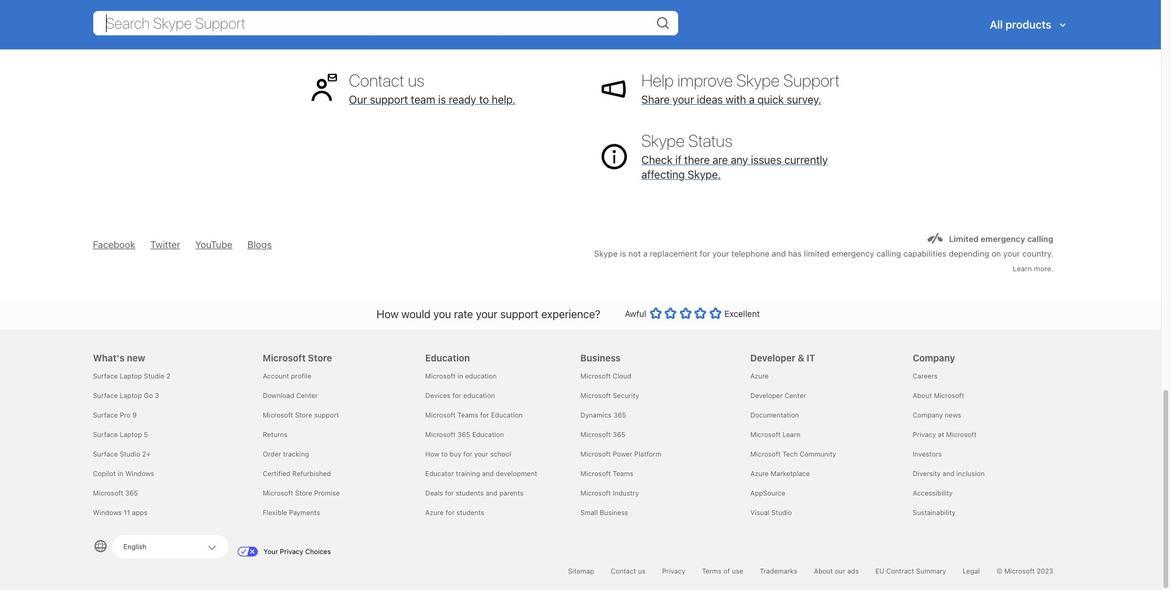 Task type: locate. For each thing, give the bounding box(es) containing it.
california consumer privacy act (ccpa) opt-out icon image
[[237, 547, 264, 557]]

studio right visual
[[772, 508, 792, 516]]

education up "devices for education"
[[465, 372, 497, 380]]

you
[[702, 33, 720, 46], [434, 308, 451, 321]]

terms of use
[[702, 567, 744, 575]]

laptop left go
[[120, 391, 142, 399]]

community right tech
[[800, 450, 837, 458]]

1 vertical spatial is
[[620, 249, 626, 259]]

learn up tech
[[783, 430, 801, 438]]

0 horizontal spatial in
[[118, 469, 123, 477]]

&
[[798, 352, 805, 363]]

microsoft for microsoft store promise link
[[263, 489, 293, 497]]

0 vertical spatial would
[[670, 33, 700, 46]]

microsoft up small
[[581, 489, 611, 497]]

2 laptop from the top
[[120, 391, 142, 399]]

flexible
[[263, 508, 287, 516]]

a inside limited emergency calling skype is not a replacement for your telephone and has limited emergency calling capabilities depending on your country. learn more.
[[643, 249, 648, 259]]

center down profile
[[296, 391, 318, 399]]

2 vertical spatial studio
[[772, 508, 792, 516]]

studio left 2+
[[120, 450, 140, 458]]

affecting
[[642, 168, 685, 181]]

microsoft for microsoft 365 link to the bottom
[[93, 489, 123, 497]]

0 horizontal spatial you
[[434, 308, 451, 321]]

1 horizontal spatial in
[[458, 372, 463, 380]]

customers.
[[508, 33, 563, 46]]

how for how to buy for your school
[[425, 450, 440, 458]]

microsoft down documentation link
[[751, 430, 781, 438]]

surface for surface laptop studio 2
[[93, 372, 118, 380]]

a
[[749, 93, 755, 106], [643, 249, 648, 259]]

emergency up on on the right of page
[[981, 234, 1026, 244]]

azure for azure for students
[[425, 508, 444, 516]]

microsoft for microsoft tech community 'link'
[[751, 450, 781, 458]]

365 up microsoft power platform link
[[613, 430, 626, 438]]

0 vertical spatial calling
[[1028, 234, 1054, 244]]

privacy
[[913, 430, 937, 438], [280, 547, 303, 555], [662, 567, 686, 575]]

1 horizontal spatial microsoft 365 link
[[581, 430, 626, 438]]

1 horizontal spatial with
[[726, 93, 747, 106]]

support right our
[[370, 93, 408, 106]]

other
[[480, 33, 505, 46]]

surface
[[93, 372, 118, 380], [93, 391, 118, 399], [93, 411, 118, 419], [93, 430, 118, 438], [93, 450, 118, 458]]

1 vertical spatial in
[[118, 469, 123, 477]]

power
[[613, 450, 633, 458]]

your left telephone
[[713, 249, 730, 259]]

support inside contact us our support team is ready to help.
[[370, 93, 408, 106]]

0 horizontal spatial skype
[[594, 249, 618, 259]]

laptop left 5
[[120, 430, 142, 438]]

microsoft teams
[[581, 469, 634, 477]]

0 vertical spatial learn
[[1013, 265, 1032, 273]]

microsoft down certified
[[263, 489, 293, 497]]

support up education heading
[[501, 308, 539, 321]]

diversity and inclusion link
[[913, 469, 985, 477]]

in right the copilot at the left of page
[[118, 469, 123, 477]]

1 vertical spatial store
[[295, 411, 312, 419]]

microsoft in education
[[425, 372, 497, 380]]

is
[[438, 93, 446, 106], [620, 249, 626, 259]]

a left quick
[[749, 93, 755, 106]]

teams for microsoft teams for education
[[458, 411, 478, 419]]

0 vertical spatial privacy
[[913, 430, 937, 438]]

documentation link
[[751, 411, 799, 419]]

educator training and development link
[[425, 469, 537, 477]]

and
[[772, 249, 786, 259], [482, 469, 494, 477], [943, 469, 955, 477], [486, 489, 498, 497]]

0 horizontal spatial microsoft 365 link
[[93, 489, 138, 497]]

azure down deals
[[425, 508, 444, 516]]

news
[[945, 411, 962, 419]]

0 vertical spatial is
[[438, 93, 446, 106]]

microsoft down dynamics
[[581, 430, 611, 438]]

microsoft up dynamics
[[581, 391, 611, 399]]

laptop
[[120, 372, 142, 380], [120, 391, 142, 399], [120, 430, 142, 438]]

microsoft 365 link up windows 11 apps
[[93, 489, 138, 497]]

it
[[807, 352, 816, 363]]

ready
[[449, 93, 477, 106]]

3 surface from the top
[[93, 411, 118, 419]]

deals for students and parents link
[[425, 489, 524, 497]]

1 vertical spatial skype
[[642, 130, 685, 150]]

choices
[[305, 547, 331, 555]]

1 vertical spatial the
[[372, 33, 388, 46]]

privacy for privacy at microsoft
[[913, 430, 937, 438]]

community for the
[[405, 10, 485, 30]]

microsoft for microsoft 365 education link
[[425, 430, 456, 438]]

1 vertical spatial company
[[913, 411, 943, 419]]

returns
[[263, 430, 288, 438]]

0 vertical spatial how
[[377, 308, 399, 321]]

1 horizontal spatial community
[[800, 450, 837, 458]]

how for how would you rate your support experience?
[[377, 308, 399, 321]]

team
[[411, 93, 436, 106]]

2 vertical spatial laptop
[[120, 430, 142, 438]]

conversation
[[391, 33, 454, 46]]

surface left the pro
[[93, 411, 118, 419]]

your inside footer resource links 'element'
[[474, 450, 489, 458]]

about microsoft link
[[913, 391, 965, 399]]

0 horizontal spatial contact
[[349, 70, 404, 90]]

not
[[629, 249, 641, 259]]

1 vertical spatial us
[[408, 70, 425, 90]]

privacy left terms
[[662, 567, 686, 575]]

microsoft learn link
[[751, 430, 801, 438]]

azure marketplace
[[751, 469, 810, 477]]

0 horizontal spatial privacy
[[280, 547, 303, 555]]

us up the team
[[408, 70, 425, 90]]

0 horizontal spatial a
[[643, 249, 648, 259]]

1 option from the left
[[650, 307, 662, 319]]

microsoft up microsoft security link
[[581, 372, 611, 380]]

about inside footer resource links 'element'
[[913, 391, 932, 399]]

company news link
[[913, 411, 962, 419]]

would inside send feedback what would you like to tell us about skype?
[[670, 33, 700, 46]]

surface studio 2+
[[93, 450, 151, 458]]

0 vertical spatial about
[[913, 391, 932, 399]]

1 vertical spatial studio
[[120, 450, 140, 458]]

365 up 11
[[125, 489, 138, 497]]

sitemap link
[[568, 567, 594, 575]]

and right training
[[482, 469, 494, 477]]

0 vertical spatial a
[[749, 93, 755, 106]]

0 vertical spatial microsoft 365 link
[[581, 430, 626, 438]]

support
[[784, 70, 840, 90]]

1 vertical spatial windows
[[93, 508, 122, 516]]

1 horizontal spatial how
[[425, 450, 440, 458]]

microsoft teams for education
[[425, 411, 523, 419]]

1 horizontal spatial a
[[749, 93, 755, 106]]

microsoft 365
[[581, 430, 626, 438], [93, 489, 138, 497]]

emergency
[[981, 234, 1026, 244], [832, 249, 875, 259]]

help improve skype support share your ideas with a quick survey.
[[642, 70, 840, 106]]

us left privacy link
[[638, 567, 646, 575]]

your right rate
[[476, 308, 498, 321]]

store up payments
[[295, 489, 312, 497]]

to left help.
[[479, 93, 489, 106]]

has
[[789, 249, 802, 259]]

1 horizontal spatial is
[[620, 249, 626, 259]]

learn inside limited emergency calling skype is not a replacement for your telephone and has limited emergency calling capabilities depending on your country. learn more.
[[1013, 265, 1032, 273]]

and left has
[[772, 249, 786, 259]]

0 horizontal spatial learn
[[783, 430, 801, 438]]

cloud
[[613, 372, 632, 380]]

store inside heading
[[308, 352, 332, 363]]

company up careers link
[[913, 352, 956, 363]]

students
[[456, 489, 484, 497], [457, 508, 485, 516]]

students for deals
[[456, 489, 484, 497]]

us inside contact us our support team is ready to help.
[[408, 70, 425, 90]]

1 center from the left
[[296, 391, 318, 399]]

with inside ask the community join the conversation with other customers.
[[456, 33, 477, 46]]

windows down 2+
[[125, 469, 154, 477]]

microsoft inside heading
[[263, 352, 306, 363]]

center up documentation link
[[785, 391, 807, 399]]

students down deals for students and parents
[[457, 508, 485, 516]]

education for devices for education
[[464, 391, 495, 399]]

and right diversity
[[943, 469, 955, 477]]

microsoft industry
[[581, 489, 639, 497]]

0 vertical spatial developer
[[751, 352, 796, 363]]

company inside 'company' heading
[[913, 352, 956, 363]]

1 horizontal spatial about
[[913, 391, 932, 399]]

developer for developer & it
[[751, 352, 796, 363]]

2
[[166, 372, 171, 380]]

1 vertical spatial support
[[501, 308, 539, 321]]

with inside help improve skype support share your ideas with a quick survey.
[[726, 93, 747, 106]]

1 vertical spatial microsoft 365
[[93, 489, 138, 497]]

0 vertical spatial company
[[913, 352, 956, 363]]

how
[[377, 308, 399, 321], [425, 450, 440, 458]]

microsoft 365 down dynamics 365
[[581, 430, 626, 438]]

us right tell
[[772, 33, 783, 46]]

company down about microsoft link
[[913, 411, 943, 419]]

1 horizontal spatial us
[[638, 567, 646, 575]]

1 vertical spatial emergency
[[832, 249, 875, 259]]

business heading
[[581, 330, 736, 366]]

0 horizontal spatial how
[[377, 308, 399, 321]]

0 vertical spatial to
[[742, 33, 752, 46]]

0 vertical spatial the
[[379, 10, 401, 30]]

0 vertical spatial studio
[[144, 372, 165, 380]]

microsoft teams for education link
[[425, 411, 523, 419]]

contact for contact us
[[611, 567, 636, 575]]

us for contact us our support team is ready to help.
[[408, 70, 425, 90]]

2 horizontal spatial skype
[[737, 70, 780, 90]]

microsoft up microsoft industry
[[581, 469, 611, 477]]

skype up check
[[642, 130, 685, 150]]

to inside contact us our support team is ready to help.
[[479, 93, 489, 106]]

0 horizontal spatial community
[[405, 10, 485, 30]]

community inside footer resource links 'element'
[[800, 450, 837, 458]]

how inside footer resource links 'element'
[[425, 450, 440, 458]]

2 vertical spatial to
[[442, 450, 448, 458]]

dynamics 365 link
[[581, 411, 627, 419]]

your left ideas
[[673, 93, 694, 106]]

skype inside help improve skype support share your ideas with a quick survey.
[[737, 70, 780, 90]]

surface up surface pro 9 link
[[93, 391, 118, 399]]

currently
[[785, 153, 828, 166]]

0 vertical spatial skype
[[737, 70, 780, 90]]

2 surface from the top
[[93, 391, 118, 399]]

1 vertical spatial to
[[479, 93, 489, 106]]

like
[[723, 33, 739, 46]]

status
[[689, 130, 733, 150]]

privacy right your
[[280, 547, 303, 555]]

1 vertical spatial how
[[425, 450, 440, 458]]

us inside send feedback what would you like to tell us about skype?
[[772, 33, 783, 46]]

1 vertical spatial microsoft 365 link
[[93, 489, 138, 497]]

company for company news
[[913, 411, 943, 419]]

send feedback what would you like to tell us about skype?
[[642, 10, 853, 46]]

2 company from the top
[[913, 411, 943, 419]]

are
[[713, 153, 728, 166]]

2+
[[142, 450, 151, 458]]

1 vertical spatial developer
[[751, 391, 783, 399]]

0 horizontal spatial studio
[[120, 450, 140, 458]]

teams for microsoft teams
[[613, 469, 634, 477]]

surface down surface pro 9 link
[[93, 430, 118, 438]]

5 surface from the top
[[93, 450, 118, 458]]

business down microsoft industry link
[[600, 508, 629, 516]]

2 center from the left
[[785, 391, 807, 399]]

laptop for studio
[[120, 372, 142, 380]]

azure up "developer center" link
[[751, 372, 769, 380]]

0 vertical spatial store
[[308, 352, 332, 363]]

option
[[650, 307, 662, 319], [665, 307, 677, 319], [680, 307, 692, 319], [695, 307, 707, 319], [710, 307, 722, 319]]

center for developer
[[785, 391, 807, 399]]

english
[[123, 543, 147, 550]]

microsoft up microsoft teams link
[[581, 450, 611, 458]]

0 vertical spatial education
[[465, 372, 497, 380]]

0 vertical spatial contact
[[349, 70, 404, 90]]

azure for azure marketplace
[[751, 469, 769, 477]]

share
[[642, 93, 670, 106]]

0 horizontal spatial center
[[296, 391, 318, 399]]

0 horizontal spatial emergency
[[832, 249, 875, 259]]

community up conversation
[[405, 10, 485, 30]]

for right devices
[[453, 391, 462, 399]]

developer up azure link
[[751, 352, 796, 363]]

the right 'ask'
[[379, 10, 401, 30]]

you left like at the top right of the page
[[702, 33, 720, 46]]

surface up the copilot at the left of page
[[93, 450, 118, 458]]

1 horizontal spatial microsoft 365
[[581, 430, 626, 438]]

1 vertical spatial calling
[[877, 249, 902, 259]]

1 horizontal spatial windows
[[125, 469, 154, 477]]

is left not
[[620, 249, 626, 259]]

1 vertical spatial with
[[726, 93, 747, 106]]

store down download center
[[295, 411, 312, 419]]

business inside business heading
[[581, 352, 621, 363]]

terms
[[702, 567, 722, 575]]

visual studio
[[751, 508, 792, 516]]

2 horizontal spatial us
[[772, 33, 783, 46]]

privacy inside footer resource links 'element'
[[913, 430, 937, 438]]

microsoft down devices
[[425, 411, 456, 419]]

microsoft down the copilot at the left of page
[[93, 489, 123, 497]]

visual studio link
[[751, 508, 792, 516]]

1 horizontal spatial privacy
[[662, 567, 686, 575]]

would left rate
[[402, 308, 431, 321]]

3 laptop from the top
[[120, 430, 142, 438]]

learn left more.
[[1013, 265, 1032, 273]]

community inside ask the community join the conversation with other customers.
[[405, 10, 485, 30]]

1 vertical spatial education
[[464, 391, 495, 399]]

0 vertical spatial business
[[581, 352, 621, 363]]

developer
[[751, 352, 796, 363], [751, 391, 783, 399]]

would right what
[[670, 33, 700, 46]]

you left rate
[[434, 308, 451, 321]]

to left buy
[[442, 450, 448, 458]]

contact right sitemap
[[611, 567, 636, 575]]

0 horizontal spatial windows
[[93, 508, 122, 516]]

support down the download center "link" at the left of page
[[314, 411, 339, 419]]

a right not
[[643, 249, 648, 259]]

0 vertical spatial emergency
[[981, 234, 1026, 244]]

2 option from the left
[[665, 307, 677, 319]]

1 vertical spatial teams
[[613, 469, 634, 477]]

0 vertical spatial laptop
[[120, 372, 142, 380]]

microsoft 365 link down dynamics 365
[[581, 430, 626, 438]]

developer center link
[[751, 391, 807, 399]]

developer inside heading
[[751, 352, 796, 363]]

microsoft up account profile
[[263, 352, 306, 363]]

about
[[786, 33, 814, 46]]

microsoft for microsoft cloud link
[[581, 372, 611, 380]]

1 horizontal spatial support
[[370, 93, 408, 106]]

privacy left at
[[913, 430, 937, 438]]

contact inside contact us our support team is ready to help.
[[349, 70, 404, 90]]

0 horizontal spatial calling
[[877, 249, 902, 259]]

in up devices for education link
[[458, 372, 463, 380]]

investors link
[[913, 450, 942, 458]]

any
[[731, 153, 748, 166]]

to left tell
[[742, 33, 752, 46]]

1 vertical spatial business
[[600, 508, 629, 516]]

microsoft store promise link
[[263, 489, 340, 497]]

9
[[132, 411, 137, 419]]

4 surface from the top
[[93, 430, 118, 438]]

1 vertical spatial students
[[457, 508, 485, 516]]

studio
[[144, 372, 165, 380], [120, 450, 140, 458], [772, 508, 792, 516]]

2 vertical spatial azure
[[425, 508, 444, 516]]

1 horizontal spatial contact
[[611, 567, 636, 575]]

skype up quick
[[737, 70, 780, 90]]

2 vertical spatial support
[[314, 411, 339, 419]]

store for microsoft store
[[308, 352, 332, 363]]

azure for azure link
[[751, 372, 769, 380]]

the right the join
[[372, 33, 388, 46]]

for up microsoft 365 education link
[[480, 411, 489, 419]]

1 surface from the top
[[93, 372, 118, 380]]

1 laptop from the top
[[120, 372, 142, 380]]

microsoft for microsoft teams for education link
[[425, 411, 456, 419]]

your privacy choices
[[264, 547, 331, 555]]

surface laptop studio 2
[[93, 372, 171, 380]]

microsoft up buy
[[425, 430, 456, 438]]

about left "our"
[[814, 567, 833, 575]]

developer down azure link
[[751, 391, 783, 399]]

microsoft for microsoft power platform link
[[581, 450, 611, 458]]

microsoft 365 up windows 11 apps
[[93, 489, 138, 497]]

microsoft learn
[[751, 430, 801, 438]]

learn more. link
[[1013, 265, 1054, 273]]

is right the team
[[438, 93, 446, 106]]

1 horizontal spatial teams
[[613, 469, 634, 477]]

skype left not
[[594, 249, 618, 259]]

1 company from the top
[[913, 352, 956, 363]]

for down deals for students and parents link
[[446, 508, 455, 516]]

surface for surface studio 2+
[[93, 450, 118, 458]]

contact us
[[611, 567, 646, 575]]

survey.
[[787, 93, 822, 106]]

0 horizontal spatial about
[[814, 567, 833, 575]]

about down careers
[[913, 391, 932, 399]]

limited
[[804, 249, 830, 259]]

help
[[642, 70, 674, 90]]

2 developer from the top
[[751, 391, 783, 399]]

business
[[581, 352, 621, 363], [600, 508, 629, 516]]

flexible payments
[[263, 508, 320, 516]]

store up profile
[[308, 352, 332, 363]]

5
[[144, 430, 148, 438]]

education for microsoft in education
[[465, 372, 497, 380]]

for right replacement
[[700, 249, 711, 259]]

azure up 'appsource'
[[751, 469, 769, 477]]

0 horizontal spatial to
[[442, 450, 448, 458]]

5 option from the left
[[710, 307, 722, 319]]

contact up our
[[349, 70, 404, 90]]

1 developer from the top
[[751, 352, 796, 363]]

0 horizontal spatial microsoft 365
[[93, 489, 138, 497]]

1 horizontal spatial skype
[[642, 130, 685, 150]]

education up microsoft teams for education link
[[464, 391, 495, 399]]

diversity
[[913, 469, 941, 477]]

microsoft security
[[581, 391, 639, 399]]

1 vertical spatial community
[[800, 450, 837, 458]]

2 vertical spatial skype
[[594, 249, 618, 259]]

tracking
[[283, 450, 309, 458]]

2 horizontal spatial privacy
[[913, 430, 937, 438]]

2 horizontal spatial support
[[501, 308, 539, 321]]

studio for surface studio 2+
[[120, 450, 140, 458]]

surface down what's
[[93, 372, 118, 380]]

your right on on the right of page
[[1004, 249, 1021, 259]]

1 horizontal spatial learn
[[1013, 265, 1032, 273]]

calling left "capabilities"
[[877, 249, 902, 259]]

0 vertical spatial education
[[425, 352, 470, 363]]

0 vertical spatial us
[[772, 33, 783, 46]]

investors
[[913, 450, 942, 458]]

windows left 11
[[93, 508, 122, 516]]

1 horizontal spatial you
[[702, 33, 720, 46]]

teams
[[458, 411, 478, 419], [613, 469, 634, 477]]

0 horizontal spatial would
[[402, 308, 431, 321]]

0 vertical spatial with
[[456, 33, 477, 46]]

privacy for privacy link
[[662, 567, 686, 575]]

3 option from the left
[[680, 307, 692, 319]]

your left school
[[474, 450, 489, 458]]

1 horizontal spatial calling
[[1028, 234, 1054, 244]]



Task type: describe. For each thing, give the bounding box(es) containing it.
skype.
[[688, 168, 721, 181]]

microsoft cloud link
[[581, 372, 632, 380]]

is inside contact us our support team is ready to help.
[[438, 93, 446, 106]]

surface for surface laptop go 3
[[93, 391, 118, 399]]

go
[[144, 391, 153, 399]]

microsoft for microsoft learn link
[[751, 430, 781, 438]]

visual
[[751, 508, 770, 516]]

your privacy choices link
[[237, 547, 346, 557]]

skype inside 'skype status check if there are any issues currently affecting skype.'
[[642, 130, 685, 150]]

dynamics 365
[[581, 411, 627, 419]]

experience?
[[542, 308, 601, 321]]

capabilities
[[904, 249, 947, 259]]

microsoft up the news on the right bottom
[[934, 391, 965, 399]]

education inside heading
[[425, 352, 470, 363]]

summary
[[917, 567, 947, 575]]

company news
[[913, 411, 962, 419]]

download center link
[[263, 391, 318, 399]]

4 option from the left
[[695, 307, 707, 319]]

microsoft for microsoft security link
[[581, 391, 611, 399]]

join
[[349, 33, 369, 46]]

skype status check if there are any issues currently affecting skype.
[[642, 130, 828, 181]]

flexible payments link
[[263, 508, 320, 516]]

small business
[[581, 508, 629, 516]]

1 vertical spatial education
[[491, 411, 523, 419]]

deals for students and parents
[[425, 489, 524, 497]]

students for azure
[[457, 508, 485, 516]]

footer resource links element
[[35, 330, 1127, 522]]

limited
[[949, 234, 979, 244]]

youtube link
[[195, 239, 233, 250]]

company heading
[[913, 330, 1061, 366]]

surface laptop studio 2 link
[[93, 372, 171, 380]]

microsoft power platform
[[581, 450, 662, 458]]

help.
[[492, 93, 516, 106]]

us for contact us
[[638, 567, 646, 575]]

education heading
[[425, 330, 573, 366]]

depending
[[949, 249, 990, 259]]

to inside footer resource links 'element'
[[442, 450, 448, 458]]

is inside limited emergency calling skype is not a replacement for your telephone and has limited emergency calling capabilities depending on your country. learn more.
[[620, 249, 626, 259]]

microsoft industry link
[[581, 489, 639, 497]]

blogs
[[248, 239, 272, 250]]

and inside limited emergency calling skype is not a replacement for your telephone and has limited emergency calling capabilities depending on your country. learn more.
[[772, 249, 786, 259]]

use
[[732, 567, 744, 575]]

company for company
[[913, 352, 956, 363]]

security
[[613, 391, 639, 399]]

microsoft tech community
[[751, 450, 837, 458]]

365 down security
[[614, 411, 627, 419]]

microsoft for microsoft industry link
[[581, 489, 611, 497]]

microsoft power platform link
[[581, 450, 662, 458]]

microsoft 365 education
[[425, 430, 504, 438]]

for right buy
[[464, 450, 473, 458]]

©
[[997, 567, 1003, 575]]

how to buy for your school link
[[425, 450, 512, 458]]

privacy link
[[662, 567, 686, 575]]

educator training and development
[[425, 469, 537, 477]]

1 horizontal spatial studio
[[144, 372, 165, 380]]

Search Skype Support text field
[[93, 11, 678, 35]]

azure for students
[[425, 508, 485, 516]]

and left parents
[[486, 489, 498, 497]]

microsoft right ©
[[1005, 567, 1035, 575]]

microsoft for the microsoft in education link
[[425, 372, 456, 380]]

platform
[[635, 450, 662, 458]]

our
[[349, 93, 367, 106]]

for right deals
[[445, 489, 454, 497]]

your inside help improve skype support share your ideas with a quick survey.
[[673, 93, 694, 106]]

pro
[[120, 411, 131, 419]]

1 horizontal spatial emergency
[[981, 234, 1026, 244]]

contact us link
[[611, 567, 646, 575]]

feedback
[[682, 10, 747, 30]]

you inside send feedback what would you like to tell us about skype?
[[702, 33, 720, 46]]

accessibility
[[913, 489, 953, 497]]

copilot in windows
[[93, 469, 154, 477]]

account profile link
[[263, 372, 312, 380]]

limited emergency calling skype is not a replacement for your telephone and has limited emergency calling capabilities depending on your country. learn more.
[[594, 234, 1054, 273]]

account profile
[[263, 372, 312, 380]]

surface studio 2+ link
[[93, 450, 151, 458]]

refurbished
[[293, 469, 331, 477]]

accessibility link
[[913, 489, 953, 497]]

center for microsoft
[[296, 391, 318, 399]]

contract
[[887, 567, 915, 575]]

devices
[[425, 391, 451, 399]]

to inside send feedback what would you like to tell us about skype?
[[742, 33, 752, 46]]

contact for contact us our support team is ready to help.
[[349, 70, 404, 90]]

sustainability
[[913, 508, 956, 516]]

developer & it heading
[[751, 330, 899, 366]]

rate
[[454, 308, 473, 321]]

in for education
[[458, 372, 463, 380]]

download
[[263, 391, 294, 399]]

apps
[[132, 508, 148, 516]]

blogs link
[[248, 239, 272, 250]]

2 vertical spatial education
[[472, 430, 504, 438]]

payments
[[289, 508, 320, 516]]

in for windows
[[118, 469, 123, 477]]

surface for surface pro 9
[[93, 411, 118, 419]]

azure link
[[751, 372, 769, 380]]

microsoft right at
[[947, 430, 977, 438]]

appsource link
[[751, 489, 786, 497]]

awful
[[625, 308, 647, 319]]

what's
[[93, 352, 125, 363]]

development
[[496, 469, 537, 477]]

365 up how to buy for your school link
[[458, 430, 471, 438]]

school
[[490, 450, 512, 458]]

privacy at microsoft link
[[913, 430, 977, 438]]

laptop for 5
[[120, 430, 142, 438]]

microsoft tech community link
[[751, 450, 837, 458]]

0 vertical spatial windows
[[125, 469, 154, 477]]

what's new heading
[[93, 330, 248, 366]]

download center
[[263, 391, 318, 399]]

your
[[264, 547, 278, 555]]

learn inside footer resource links 'element'
[[783, 430, 801, 438]]

0 vertical spatial microsoft 365
[[581, 430, 626, 438]]

about for about microsoft
[[913, 391, 932, 399]]

microsoft store support
[[263, 411, 339, 419]]

1 vertical spatial would
[[402, 308, 431, 321]]

laptop for go
[[120, 391, 142, 399]]

store for microsoft store promise
[[295, 489, 312, 497]]

developer center
[[751, 391, 807, 399]]

microsoft store support link
[[263, 411, 339, 419]]

of
[[724, 567, 730, 575]]

account
[[263, 372, 289, 380]]

microsoft store heading
[[263, 330, 411, 366]]

send
[[642, 10, 678, 30]]

developer for developer center
[[751, 391, 783, 399]]

studio for visual studio
[[772, 508, 792, 516]]

microsoft for microsoft store support link
[[263, 411, 293, 419]]

industry
[[613, 489, 639, 497]]

surface for surface laptop 5
[[93, 430, 118, 438]]

deals
[[425, 489, 443, 497]]

store for microsoft store support
[[295, 411, 312, 419]]

about for about our ads
[[814, 567, 833, 575]]

for inside limited emergency calling skype is not a replacement for your telephone and has limited emergency calling capabilities depending on your country. learn more.
[[700, 249, 711, 259]]

a inside help improve skype support share your ideas with a quick survey.
[[749, 93, 755, 106]]

about our ads link
[[814, 567, 859, 575]]

microsoft for microsoft store heading
[[263, 352, 306, 363]]

careers link
[[913, 372, 938, 380]]

how would you rate your support experience? list box
[[650, 305, 722, 326]]

3
[[155, 391, 159, 399]]

what
[[642, 33, 668, 46]]

microsoft for microsoft teams link
[[581, 469, 611, 477]]

community for tech
[[800, 450, 837, 458]]

skype inside limited emergency calling skype is not a replacement for your telephone and has limited emergency calling capabilities depending on your country. learn more.
[[594, 249, 618, 259]]

azure for students link
[[425, 508, 485, 516]]

1 vertical spatial you
[[434, 308, 451, 321]]

country.
[[1023, 249, 1054, 259]]

facebook
[[93, 239, 135, 250]]

returns link
[[263, 430, 288, 438]]

ask the community join the conversation with other customers.
[[349, 10, 563, 46]]

support inside footer resource links 'element'
[[314, 411, 339, 419]]

microsoft for the top microsoft 365 link
[[581, 430, 611, 438]]

tech
[[783, 450, 798, 458]]



Task type: vqa. For each thing, say whether or not it's contained in the screenshot.


